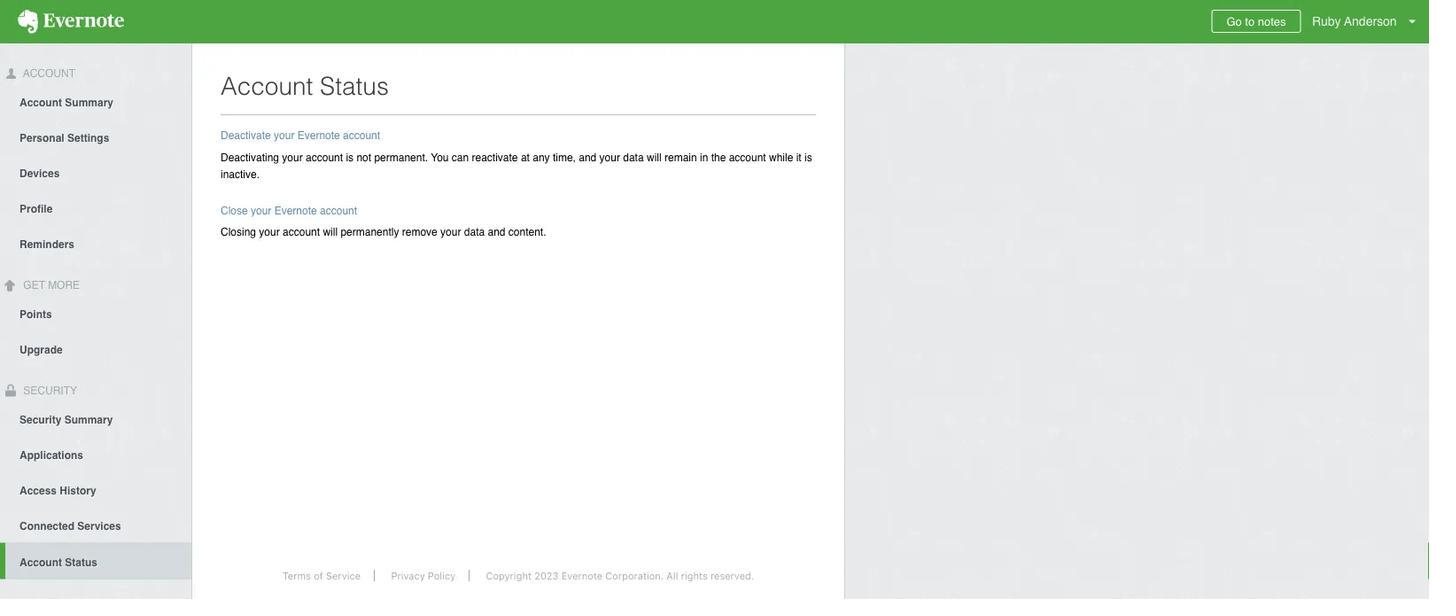 Task type: locate. For each thing, give the bounding box(es) containing it.
policy
[[428, 570, 456, 581]]

will left permanently
[[323, 226, 338, 238]]

personal settings link
[[0, 119, 191, 155]]

data
[[623, 151, 644, 164], [464, 226, 485, 238]]

deactivate your evernote account
[[221, 129, 380, 142]]

1 horizontal spatial account status
[[221, 72, 389, 100]]

rights
[[681, 570, 708, 581]]

security
[[20, 384, 77, 397], [20, 413, 61, 426]]

2 vertical spatial evernote
[[562, 570, 603, 581]]

terms of service
[[283, 570, 361, 581]]

account
[[20, 67, 75, 80], [221, 72, 313, 100], [20, 96, 62, 109], [20, 556, 62, 569]]

go
[[1227, 15, 1242, 28]]

summary
[[65, 96, 113, 109], [64, 413, 113, 426]]

and left content.
[[488, 226, 506, 238]]

status up not
[[320, 72, 389, 100]]

go to notes link
[[1212, 10, 1302, 33]]

summary up the applications link
[[64, 413, 113, 426]]

security up applications
[[20, 413, 61, 426]]

account summary
[[20, 96, 113, 109]]

services
[[77, 520, 121, 532]]

upgrade link
[[0, 331, 191, 367]]

close your evernote account
[[221, 204, 357, 217]]

is left not
[[346, 151, 354, 164]]

connected services link
[[0, 507, 191, 543]]

in
[[700, 151, 709, 164]]

summary for security summary
[[64, 413, 113, 426]]

to
[[1246, 15, 1255, 28]]

while
[[769, 151, 794, 164]]

1 horizontal spatial data
[[623, 151, 644, 164]]

your right 'deactivate' at the left top of the page
[[274, 129, 295, 142]]

account status
[[221, 72, 389, 100], [20, 556, 98, 569]]

account status down connected
[[20, 556, 98, 569]]

deactivate
[[221, 129, 271, 142]]

summary up personal settings link
[[65, 96, 113, 109]]

close
[[221, 204, 248, 217]]

more
[[48, 279, 80, 291]]

reserved.
[[711, 570, 754, 581]]

0 vertical spatial evernote
[[298, 129, 340, 142]]

0 vertical spatial data
[[623, 151, 644, 164]]

1 vertical spatial account status
[[20, 556, 98, 569]]

data left remain on the top left of the page
[[623, 151, 644, 164]]

account
[[343, 129, 380, 142], [306, 151, 343, 164], [729, 151, 766, 164], [320, 204, 357, 217], [283, 226, 320, 238]]

1 horizontal spatial will
[[647, 151, 662, 164]]

evernote
[[298, 129, 340, 142], [275, 204, 317, 217], [562, 570, 603, 581]]

account right the
[[729, 151, 766, 164]]

time,
[[553, 151, 576, 164]]

0 vertical spatial status
[[320, 72, 389, 100]]

will left remain on the top left of the page
[[647, 151, 662, 164]]

account up not
[[343, 129, 380, 142]]

0 horizontal spatial is
[[346, 151, 354, 164]]

0 horizontal spatial data
[[464, 226, 485, 238]]

service
[[326, 570, 361, 581]]

points
[[20, 308, 52, 321]]

0 vertical spatial will
[[647, 151, 662, 164]]

close your evernote account link
[[221, 204, 357, 217]]

2 is from the left
[[805, 151, 813, 164]]

security summary link
[[0, 401, 191, 436]]

reminders
[[20, 238, 74, 251]]

1 vertical spatial will
[[323, 226, 338, 238]]

profile
[[20, 203, 53, 215]]

account down deactivate your evernote account
[[306, 151, 343, 164]]

evernote for will
[[275, 204, 317, 217]]

1 vertical spatial security
[[20, 413, 61, 426]]

get
[[23, 279, 45, 291]]

is
[[346, 151, 354, 164], [805, 151, 813, 164]]

the
[[711, 151, 726, 164]]

0 vertical spatial and
[[579, 151, 597, 164]]

status
[[320, 72, 389, 100], [65, 556, 98, 569]]

your for deactivate your evernote account
[[274, 129, 295, 142]]

permanently
[[341, 226, 399, 238]]

connected
[[20, 520, 74, 532]]

closing
[[221, 226, 256, 238]]

evernote right 2023
[[562, 570, 603, 581]]

will
[[647, 151, 662, 164], [323, 226, 338, 238]]

0 horizontal spatial and
[[488, 226, 506, 238]]

your down deactivate your evernote account
[[282, 151, 303, 164]]

account status up deactivate your evernote account link
[[221, 72, 389, 100]]

1 vertical spatial evernote
[[275, 204, 317, 217]]

your
[[274, 129, 295, 142], [282, 151, 303, 164], [600, 151, 620, 164], [251, 204, 272, 217], [259, 226, 280, 238], [441, 226, 461, 238]]

evernote for is
[[298, 129, 340, 142]]

privacy policy
[[391, 570, 456, 581]]

personal settings
[[20, 132, 109, 144]]

closing your account will permanently remove your data and content.
[[221, 226, 546, 238]]

and right time,
[[579, 151, 597, 164]]

evernote link
[[0, 0, 142, 43]]

0 horizontal spatial account status
[[20, 556, 98, 569]]

evernote right close
[[275, 204, 317, 217]]

0 vertical spatial security
[[20, 384, 77, 397]]

1 vertical spatial status
[[65, 556, 98, 569]]

0 vertical spatial summary
[[65, 96, 113, 109]]

copyright 2023 evernote corporation. all rights reserved.
[[486, 570, 754, 581]]

ruby anderson link
[[1308, 0, 1430, 43]]

status down connected services
[[65, 556, 98, 569]]

your right close
[[251, 204, 272, 217]]

data left content.
[[464, 226, 485, 238]]

1 vertical spatial data
[[464, 226, 485, 238]]

1 vertical spatial summary
[[64, 413, 113, 426]]

0 horizontal spatial status
[[65, 556, 98, 569]]

security up security summary
[[20, 384, 77, 397]]

it
[[797, 151, 802, 164]]

0 vertical spatial account status
[[221, 72, 389, 100]]

remove
[[402, 226, 438, 238]]

is right it
[[805, 151, 813, 164]]

and
[[579, 151, 597, 164], [488, 226, 506, 238]]

1 horizontal spatial is
[[805, 151, 813, 164]]

devices
[[20, 167, 60, 180]]

evernote right 'deactivate' at the left top of the page
[[298, 129, 340, 142]]

security for security
[[20, 384, 77, 397]]

points link
[[0, 296, 191, 331]]

1 vertical spatial and
[[488, 226, 506, 238]]

remain
[[665, 151, 697, 164]]

your right time,
[[600, 151, 620, 164]]

applications link
[[0, 436, 191, 472]]

privacy policy link
[[378, 570, 470, 581]]

your down close your evernote account link
[[259, 226, 280, 238]]

1 horizontal spatial and
[[579, 151, 597, 164]]



Task type: vqa. For each thing, say whether or not it's contained in the screenshot.
tasks row at top
no



Task type: describe. For each thing, give the bounding box(es) containing it.
and inside deactivating your account is not permanent. you can reactivate at any time, and your data will remain in the account while it is inactive.
[[579, 151, 597, 164]]

you
[[431, 151, 449, 164]]

your for deactivating your account is not permanent. you can reactivate at any time, and your data will remain in the account while it is inactive.
[[282, 151, 303, 164]]

evernote image
[[0, 10, 142, 34]]

can
[[452, 151, 469, 164]]

notes
[[1258, 15, 1287, 28]]

security for security summary
[[20, 413, 61, 426]]

access
[[20, 484, 57, 497]]

account up personal
[[20, 96, 62, 109]]

at
[[521, 151, 530, 164]]

terms of service link
[[269, 570, 375, 581]]

account down close your evernote account
[[283, 226, 320, 238]]

account status link
[[5, 543, 191, 579]]

permanent.
[[374, 151, 428, 164]]

deactivate your evernote account link
[[221, 129, 380, 142]]

privacy
[[391, 570, 425, 581]]

your for close your evernote account
[[251, 204, 272, 217]]

upgrade
[[20, 344, 63, 356]]

account down connected
[[20, 556, 62, 569]]

ruby anderson
[[1313, 14, 1398, 28]]

your right remove
[[441, 226, 461, 238]]

2023
[[535, 570, 559, 581]]

any
[[533, 151, 550, 164]]

settings
[[67, 132, 109, 144]]

deactivating your account is not permanent. you can reactivate at any time, and your data will remain in the account while it is inactive.
[[221, 151, 813, 181]]

reactivate
[[472, 151, 518, 164]]

all
[[667, 570, 679, 581]]

account up account summary
[[20, 67, 75, 80]]

content.
[[509, 226, 546, 238]]

not
[[357, 151, 371, 164]]

of
[[314, 570, 323, 581]]

security summary
[[20, 413, 113, 426]]

reminders link
[[0, 226, 191, 261]]

will inside deactivating your account is not permanent. you can reactivate at any time, and your data will remain in the account while it is inactive.
[[647, 151, 662, 164]]

inactive.
[[221, 168, 260, 181]]

access history link
[[0, 472, 191, 507]]

anderson
[[1345, 14, 1398, 28]]

account up permanently
[[320, 204, 357, 217]]

go to notes
[[1227, 15, 1287, 28]]

terms
[[283, 570, 311, 581]]

applications
[[20, 449, 83, 461]]

connected services
[[20, 520, 121, 532]]

0 horizontal spatial will
[[323, 226, 338, 238]]

1 is from the left
[[346, 151, 354, 164]]

summary for account summary
[[65, 96, 113, 109]]

devices link
[[0, 155, 191, 190]]

data inside deactivating your account is not permanent. you can reactivate at any time, and your data will remain in the account while it is inactive.
[[623, 151, 644, 164]]

get more
[[20, 279, 80, 291]]

copyright
[[486, 570, 532, 581]]

1 horizontal spatial status
[[320, 72, 389, 100]]

your for closing your account will permanently remove your data and content.
[[259, 226, 280, 238]]

profile link
[[0, 190, 191, 226]]

account summary link
[[0, 84, 191, 119]]

ruby
[[1313, 14, 1342, 28]]

access history
[[20, 484, 96, 497]]

history
[[60, 484, 96, 497]]

account status inside account status link
[[20, 556, 98, 569]]

account up 'deactivate' at the left top of the page
[[221, 72, 313, 100]]

deactivating
[[221, 151, 279, 164]]

corporation.
[[606, 570, 664, 581]]

personal
[[20, 132, 64, 144]]



